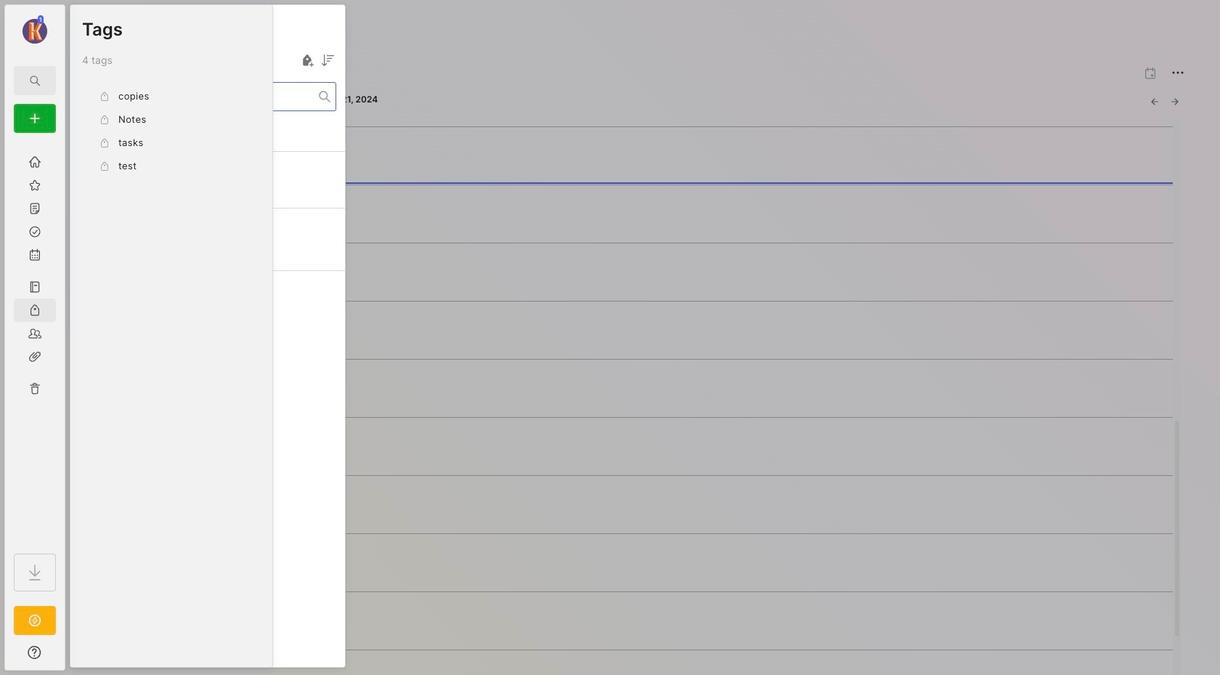 Task type: describe. For each thing, give the bounding box(es) containing it.
Account field
[[5, 14, 65, 46]]

WHAT'S NEW field
[[5, 641, 65, 664]]

tree inside main element
[[5, 142, 65, 541]]

click to expand image
[[64, 648, 74, 666]]

edit search image
[[26, 72, 44, 89]]



Task type: locate. For each thing, give the bounding box(es) containing it.
Select446 checkbox
[[121, 382, 132, 394]]

create new tag image
[[299, 52, 316, 69]]

tree
[[5, 142, 65, 541]]

home image
[[28, 155, 42, 169]]

row group
[[82, 85, 261, 178], [70, 123, 345, 355]]

Find tags… text field
[[83, 87, 319, 106]]

grid
[[121, 382, 132, 394]]

main element
[[0, 0, 70, 675]]

row
[[121, 382, 132, 394]]

upgrade image
[[26, 612, 44, 629]]



Task type: vqa. For each thing, say whether or not it's contained in the screenshot.
Find tags… text box
yes



